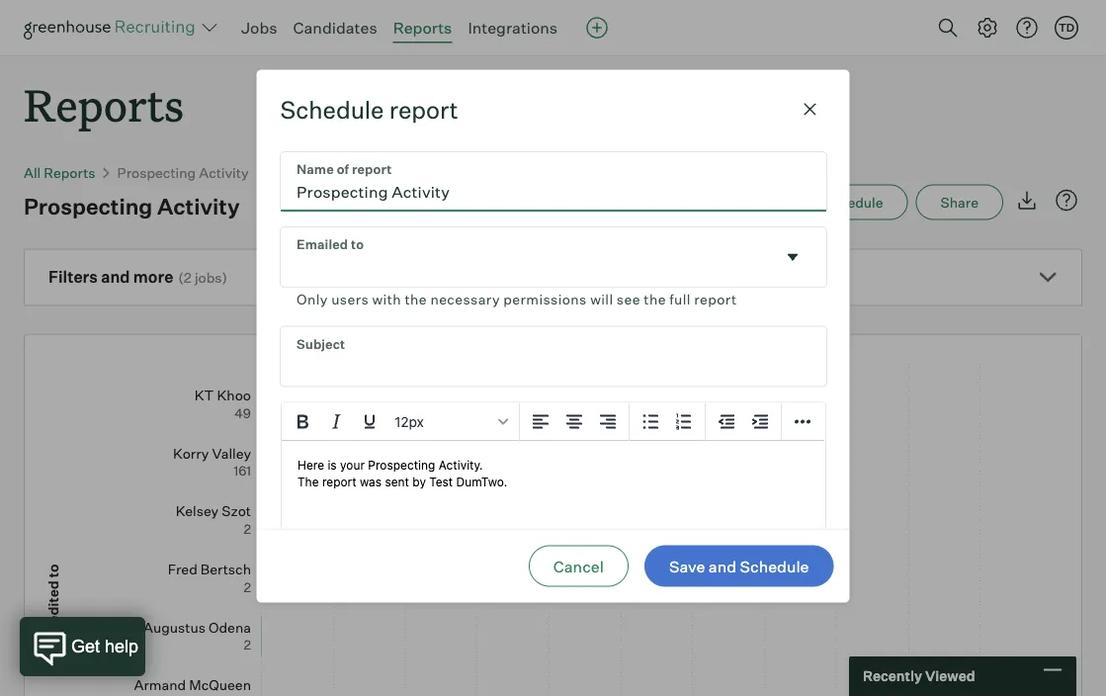 Task type: vqa. For each thing, say whether or not it's contained in the screenshot.
candidates Link
yes



Task type: locate. For each thing, give the bounding box(es) containing it.
activity
[[199, 164, 249, 181], [157, 193, 240, 220]]

prospecting activity
[[117, 164, 249, 181], [24, 193, 240, 220]]

cancel
[[554, 556, 604, 576]]

the left "full"
[[644, 290, 666, 308]]

and inside button
[[709, 556, 737, 576]]

report down reports link
[[389, 94, 459, 124]]

and
[[101, 267, 130, 287], [709, 556, 737, 576]]

1 vertical spatial activity
[[157, 193, 240, 220]]

2 vertical spatial schedule
[[740, 556, 810, 576]]

save button
[[708, 185, 789, 220]]

0 vertical spatial schedule
[[280, 94, 384, 124]]

candidates link
[[293, 18, 377, 38]]

schedule
[[280, 94, 384, 124], [823, 194, 884, 211], [740, 556, 810, 576]]

prospecting down all reports link
[[24, 193, 153, 220]]

candidates
[[293, 18, 377, 38]]

12px group
[[281, 402, 825, 441]]

reports link
[[393, 18, 452, 38]]

td
[[1059, 21, 1075, 34]]

cancel button
[[529, 546, 629, 587]]

0 vertical spatial and
[[101, 267, 130, 287]]

0 horizontal spatial save
[[670, 556, 706, 576]]

save and schedule button
[[645, 546, 834, 587]]

more
[[133, 267, 173, 287]]

greenhouse recruiting image
[[24, 16, 202, 40]]

1 vertical spatial report
[[694, 290, 737, 308]]

0 horizontal spatial and
[[101, 267, 130, 287]]

1 horizontal spatial report
[[694, 290, 737, 308]]

save and schedule this report to revisit it! element
[[708, 185, 799, 220]]

and for save
[[709, 556, 737, 576]]

(
[[178, 269, 184, 287]]

only users with the necessary permissions will see the full report
[[296, 290, 737, 308]]

share
[[941, 194, 979, 211]]

12px button
[[386, 404, 515, 438]]

save
[[732, 194, 764, 211], [670, 556, 706, 576]]

full
[[669, 290, 691, 308]]

3 toolbar from the left
[[706, 402, 782, 441]]

2 the from the left
[[644, 290, 666, 308]]

the
[[404, 290, 427, 308], [644, 290, 666, 308]]

jobs
[[195, 269, 222, 287]]

reports right all
[[44, 164, 96, 181]]

12px
[[394, 413, 424, 429]]

2 horizontal spatial schedule
[[823, 194, 884, 211]]

toggle flyout image
[[783, 247, 803, 266]]

search image
[[937, 16, 960, 40]]

0 vertical spatial save
[[732, 194, 764, 211]]

1 horizontal spatial schedule
[[740, 556, 810, 576]]

all reports
[[24, 164, 96, 181]]

reports
[[393, 18, 452, 38], [24, 75, 184, 134], [44, 164, 96, 181]]

report right "full"
[[694, 290, 737, 308]]

1 horizontal spatial the
[[644, 290, 666, 308]]

close modal icon image
[[799, 97, 822, 121]]

0 horizontal spatial the
[[404, 290, 427, 308]]

prospecting
[[117, 164, 196, 181], [24, 193, 153, 220]]

2
[[184, 269, 192, 287]]

prospecting right all reports link
[[117, 164, 196, 181]]

None text field
[[280, 326, 826, 386]]

viewed
[[926, 668, 976, 685]]

schedule for schedule report
[[280, 94, 384, 124]]

will
[[590, 290, 613, 308]]

)
[[222, 269, 228, 287]]

1 vertical spatial and
[[709, 556, 737, 576]]

None text field
[[280, 152, 826, 211], [296, 255, 304, 278], [280, 152, 826, 211], [296, 255, 304, 278]]

report inside only users with the necessary permissions will see the full report field
[[694, 290, 737, 308]]

0 vertical spatial report
[[389, 94, 459, 124]]

see
[[617, 290, 640, 308]]

2 vertical spatial reports
[[44, 164, 96, 181]]

1 vertical spatial schedule
[[823, 194, 884, 211]]

schedule for schedule
[[823, 194, 884, 211]]

1 vertical spatial save
[[670, 556, 706, 576]]

toolbar
[[520, 402, 630, 441], [630, 402, 706, 441], [706, 402, 782, 441]]

reports down the greenhouse recruiting image
[[24, 75, 184, 134]]

1 horizontal spatial and
[[709, 556, 737, 576]]

all
[[24, 164, 41, 181]]

1 horizontal spatial save
[[732, 194, 764, 211]]

0 vertical spatial prospecting
[[117, 164, 196, 181]]

only
[[296, 290, 328, 308]]

0 horizontal spatial schedule
[[280, 94, 384, 124]]

the right the "with"
[[404, 290, 427, 308]]

save for save and schedule
[[670, 556, 706, 576]]

jobs
[[241, 18, 277, 38]]

report
[[389, 94, 459, 124], [694, 290, 737, 308]]

integrations link
[[468, 18, 558, 38]]

Only users with the necessary permissions will see the full report field
[[280, 227, 826, 310]]

reports right "candidates"
[[393, 18, 452, 38]]

jobs link
[[241, 18, 277, 38]]



Task type: describe. For each thing, give the bounding box(es) containing it.
filters and more ( 2 jobs )
[[48, 267, 228, 287]]

schedule report
[[280, 94, 459, 124]]

configure image
[[976, 16, 1000, 40]]

and for filters
[[101, 267, 130, 287]]

schedule button
[[799, 185, 909, 220]]

1 toolbar from the left
[[520, 402, 630, 441]]

td button
[[1051, 12, 1083, 44]]

download image
[[1016, 189, 1040, 212]]

td button
[[1055, 16, 1079, 40]]

users
[[331, 290, 369, 308]]

1 the from the left
[[404, 290, 427, 308]]

filters
[[48, 267, 98, 287]]

with
[[372, 290, 401, 308]]

1 vertical spatial reports
[[24, 75, 184, 134]]

integrations
[[468, 18, 558, 38]]

permissions
[[503, 290, 587, 308]]

0 vertical spatial reports
[[393, 18, 452, 38]]

0 vertical spatial prospecting activity
[[117, 164, 249, 181]]

save for save
[[732, 194, 764, 211]]

recently
[[863, 668, 923, 685]]

necessary
[[430, 290, 500, 308]]

prospecting activity link
[[117, 164, 249, 181]]

12px toolbar
[[281, 402, 520, 441]]

1 vertical spatial prospecting
[[24, 193, 153, 220]]

all reports link
[[24, 164, 96, 181]]

0 vertical spatial activity
[[199, 164, 249, 181]]

faq image
[[1055, 189, 1079, 212]]

save and schedule
[[670, 556, 810, 576]]

1 vertical spatial prospecting activity
[[24, 193, 240, 220]]

2 toolbar from the left
[[630, 402, 706, 441]]

share button
[[916, 185, 1004, 220]]

recently viewed
[[863, 668, 976, 685]]

0 horizontal spatial report
[[389, 94, 459, 124]]



